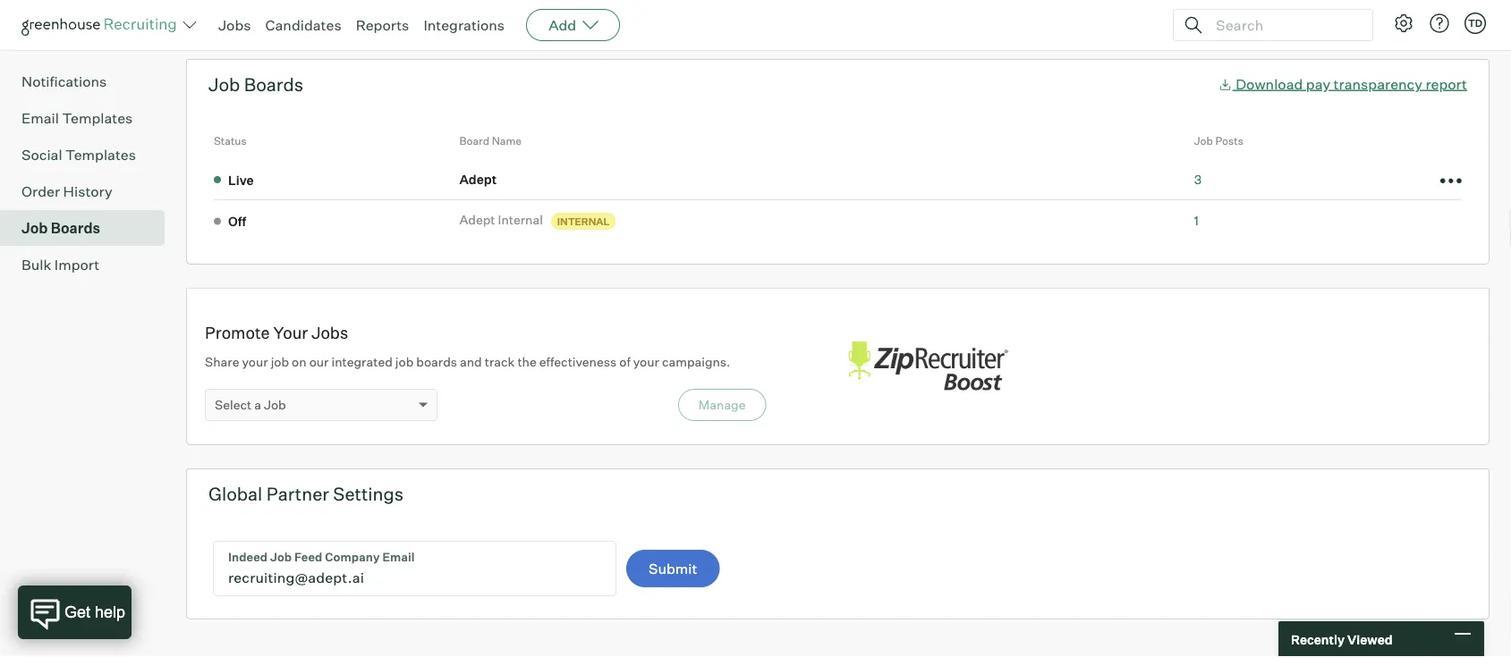 Task type: vqa. For each thing, say whether or not it's contained in the screenshot.
the top candidate
no



Task type: describe. For each thing, give the bounding box(es) containing it.
notifications link
[[21, 71, 158, 92]]

1 horizontal spatial jobs
[[312, 323, 348, 343]]

integrated
[[332, 355, 393, 370]]

1 vertical spatial job boards
[[21, 219, 100, 237]]

1 link
[[1195, 213, 1199, 228]]

submit
[[649, 560, 698, 578]]

Indeed Job Feed Company Email text field
[[214, 543, 616, 596]]

templates for social templates
[[65, 146, 136, 164]]

social templates
[[21, 146, 136, 164]]

board name
[[460, 134, 522, 148]]

notifications
[[21, 73, 107, 91]]

job up bulk
[[21, 219, 48, 237]]

partner
[[266, 483, 329, 506]]

integrations
[[424, 16, 505, 34]]

td
[[1469, 17, 1483, 29]]

1
[[1195, 213, 1199, 228]]

import
[[54, 256, 100, 274]]

email
[[21, 109, 59, 127]]

candidates
[[265, 16, 342, 34]]

0 vertical spatial jobs
[[218, 16, 251, 34]]

promote your jobs
[[205, 323, 348, 343]]

1 horizontal spatial boards
[[244, 74, 304, 96]]

pay
[[1307, 75, 1331, 93]]

1 horizontal spatial job boards
[[209, 74, 304, 96]]

board
[[460, 134, 490, 148]]

3
[[1195, 171, 1202, 187]]

add button
[[526, 9, 620, 41]]

1 job from the left
[[271, 355, 289, 370]]

configure image
[[1394, 13, 1415, 34]]

name
[[492, 134, 522, 148]]

social templates link
[[21, 144, 158, 166]]

td button
[[1465, 13, 1487, 34]]

job boards link
[[21, 218, 158, 239]]

1 horizontal spatial internal
[[557, 215, 610, 227]]

reports
[[356, 16, 409, 34]]

the
[[518, 355, 537, 370]]

history
[[63, 183, 113, 201]]

templates for email templates
[[62, 109, 133, 127]]

a
[[254, 398, 261, 413]]

live
[[228, 172, 254, 188]]

download pay transparency report
[[1236, 75, 1468, 93]]

candidates link
[[265, 16, 342, 34]]

select a job
[[215, 398, 286, 413]]

integrations link
[[424, 16, 505, 34]]

bulk
[[21, 256, 51, 274]]

settings
[[333, 483, 404, 506]]

off
[[228, 214, 246, 229]]

adept link
[[460, 171, 502, 188]]



Task type: locate. For each thing, give the bounding box(es) containing it.
email templates link
[[21, 108, 158, 129]]

adept down board
[[460, 171, 497, 187]]

adept internal
[[460, 212, 543, 228]]

your right share
[[242, 355, 268, 370]]

templates up the order history link
[[65, 146, 136, 164]]

select
[[215, 398, 252, 413]]

internal
[[498, 212, 543, 228], [557, 215, 610, 227]]

2 adept from the top
[[460, 212, 495, 228]]

zip recruiter image
[[838, 332, 1017, 402]]

effectiveness
[[540, 355, 617, 370]]

download pay transparency report link
[[1219, 75, 1468, 93]]

0 horizontal spatial jobs
[[218, 16, 251, 34]]

adept internal link
[[460, 211, 549, 229]]

jobs
[[218, 16, 251, 34], [312, 323, 348, 343]]

boards up import
[[51, 219, 100, 237]]

report
[[1426, 75, 1468, 93]]

share
[[205, 355, 239, 370]]

Search text field
[[1212, 12, 1357, 38]]

promote
[[205, 323, 270, 343]]

internal down adept link
[[498, 212, 543, 228]]

jobs link
[[218, 16, 251, 34]]

0 vertical spatial job boards
[[209, 74, 304, 96]]

job left the "posts"
[[1195, 134, 1214, 148]]

bulk import link
[[21, 254, 158, 276]]

1 vertical spatial templates
[[65, 146, 136, 164]]

share your job on our integrated job boards and track the effectiveness of your campaigns.
[[205, 355, 731, 370]]

and
[[460, 355, 482, 370]]

adept for adept
[[460, 171, 497, 187]]

boards
[[244, 74, 304, 96], [51, 219, 100, 237]]

job boards
[[209, 74, 304, 96], [21, 219, 100, 237]]

0 horizontal spatial boards
[[51, 219, 100, 237]]

adept
[[460, 171, 497, 187], [460, 212, 495, 228]]

1 your from the left
[[242, 355, 268, 370]]

of
[[620, 355, 631, 370]]

your right of
[[633, 355, 660, 370]]

templates down notifications link
[[62, 109, 133, 127]]

greenhouse recruiting image
[[21, 14, 183, 36]]

recently viewed
[[1291, 632, 1393, 648]]

2 job from the left
[[395, 355, 414, 370]]

bulk import
[[21, 256, 100, 274]]

adept for adept internal
[[460, 212, 495, 228]]

1 adept from the top
[[460, 171, 497, 187]]

1 vertical spatial jobs
[[312, 323, 348, 343]]

0 vertical spatial adept
[[460, 171, 497, 187]]

jobs up our
[[312, 323, 348, 343]]

transparency
[[1334, 75, 1423, 93]]

job boards up status
[[209, 74, 304, 96]]

global partner settings
[[209, 483, 404, 506]]

0 horizontal spatial job boards
[[21, 219, 100, 237]]

global
[[209, 483, 263, 506]]

1 vertical spatial boards
[[51, 219, 100, 237]]

job right a
[[264, 398, 286, 413]]

0 horizontal spatial job
[[271, 355, 289, 370]]

1 horizontal spatial job
[[395, 355, 414, 370]]

your
[[273, 323, 308, 343]]

job left boards
[[395, 355, 414, 370]]

add
[[549, 16, 577, 34]]

2 your from the left
[[633, 355, 660, 370]]

adept down adept link
[[460, 212, 495, 228]]

job left on
[[271, 355, 289, 370]]

internal right "adept internal" link
[[557, 215, 610, 227]]

job
[[271, 355, 289, 370], [395, 355, 414, 370]]

posts
[[1216, 134, 1244, 148]]

viewed
[[1348, 632, 1393, 648]]

td button
[[1462, 9, 1490, 38]]

email templates
[[21, 109, 133, 127]]

social
[[21, 146, 62, 164]]

boards
[[416, 355, 457, 370]]

recently
[[1291, 632, 1345, 648]]

reports link
[[356, 16, 409, 34]]

jobs left candidates at left
[[218, 16, 251, 34]]

0 horizontal spatial your
[[242, 355, 268, 370]]

0 horizontal spatial internal
[[498, 212, 543, 228]]

campaigns.
[[662, 355, 731, 370]]

download
[[1236, 75, 1303, 93]]

0 vertical spatial boards
[[244, 74, 304, 96]]

job
[[209, 74, 240, 96], [1195, 134, 1214, 148], [21, 219, 48, 237], [264, 398, 286, 413]]

status
[[214, 134, 247, 148]]

job up status
[[209, 74, 240, 96]]

our
[[309, 355, 329, 370]]

your
[[242, 355, 268, 370], [633, 355, 660, 370]]

3 link
[[1195, 171, 1202, 187]]

job posts
[[1195, 134, 1244, 148]]

boards down candidates at left
[[244, 74, 304, 96]]

on
[[292, 355, 307, 370]]

order history
[[21, 183, 113, 201]]

templates
[[62, 109, 133, 127], [65, 146, 136, 164]]

0 vertical spatial templates
[[62, 109, 133, 127]]

job boards up bulk import
[[21, 219, 100, 237]]

submit button
[[627, 551, 720, 588]]

1 vertical spatial adept
[[460, 212, 495, 228]]

track
[[485, 355, 515, 370]]

order history link
[[21, 181, 158, 202]]

order
[[21, 183, 60, 201]]

1 horizontal spatial your
[[633, 355, 660, 370]]



